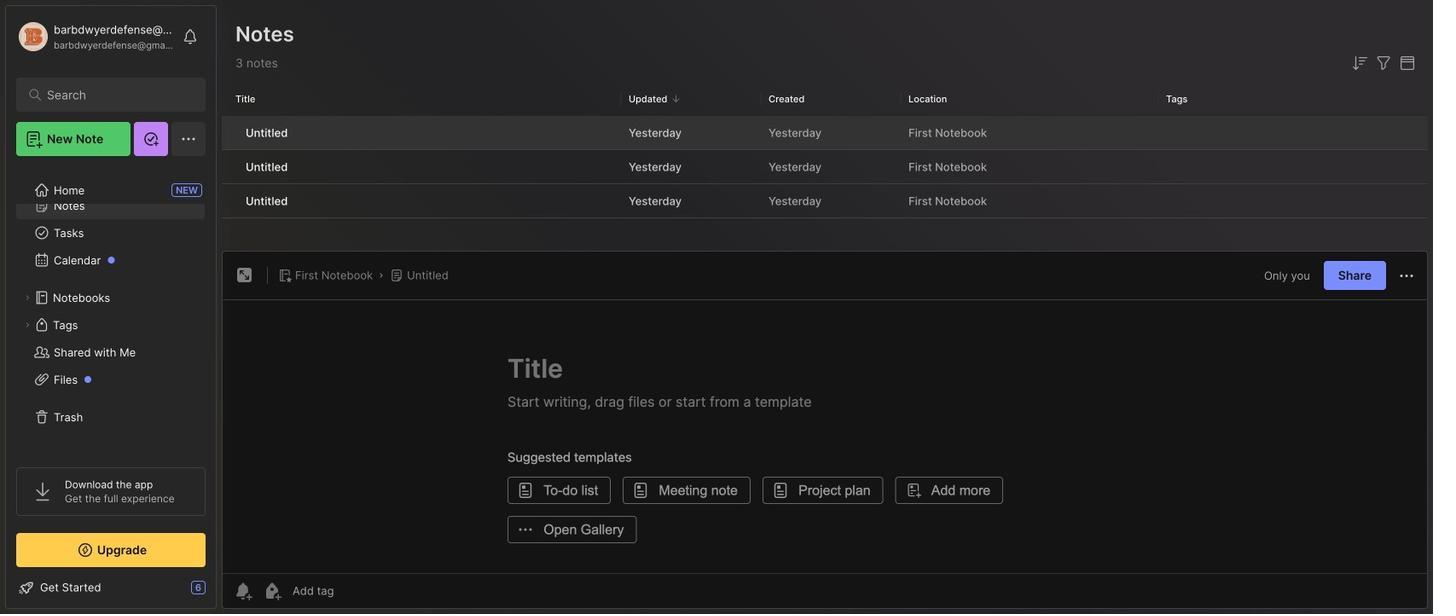 Task type: vqa. For each thing, say whether or not it's contained in the screenshot.
Note Editor text box
yes



Task type: describe. For each thing, give the bounding box(es) containing it.
add a reminder image
[[233, 581, 253, 602]]

expand notebooks image
[[22, 293, 32, 303]]

main element
[[0, 0, 222, 615]]

2 cell from the top
[[222, 150, 236, 184]]

Note Editor text field
[[223, 300, 1428, 574]]

Account field
[[16, 20, 174, 54]]

none search field inside main element
[[47, 84, 183, 105]]



Task type: locate. For each thing, give the bounding box(es) containing it.
tree inside main element
[[6, 165, 216, 452]]

expand tags image
[[22, 320, 32, 330]]

View options field
[[1395, 53, 1419, 73]]

None search field
[[47, 84, 183, 105]]

tree
[[6, 165, 216, 452]]

More actions field
[[1397, 265, 1418, 286]]

1 cell from the top
[[222, 116, 236, 149]]

cell
[[222, 116, 236, 149], [222, 150, 236, 184], [222, 184, 236, 218]]

3 cell from the top
[[222, 184, 236, 218]]

expand note image
[[235, 265, 255, 286]]

Sort options field
[[1350, 53, 1371, 73]]

more actions image
[[1397, 266, 1418, 286]]

click to collapse image
[[216, 583, 228, 603]]

1 vertical spatial cell
[[222, 150, 236, 184]]

Add tag field
[[291, 584, 419, 599]]

Add filters field
[[1374, 53, 1395, 73]]

2 vertical spatial cell
[[222, 184, 236, 218]]

note window element
[[222, 251, 1429, 614]]

Search text field
[[47, 87, 183, 103]]

add tag image
[[262, 581, 283, 602]]

Help and Learning task checklist field
[[6, 574, 216, 602]]

row group
[[222, 116, 1429, 219]]

0 vertical spatial cell
[[222, 116, 236, 149]]

add filters image
[[1374, 53, 1395, 73]]



